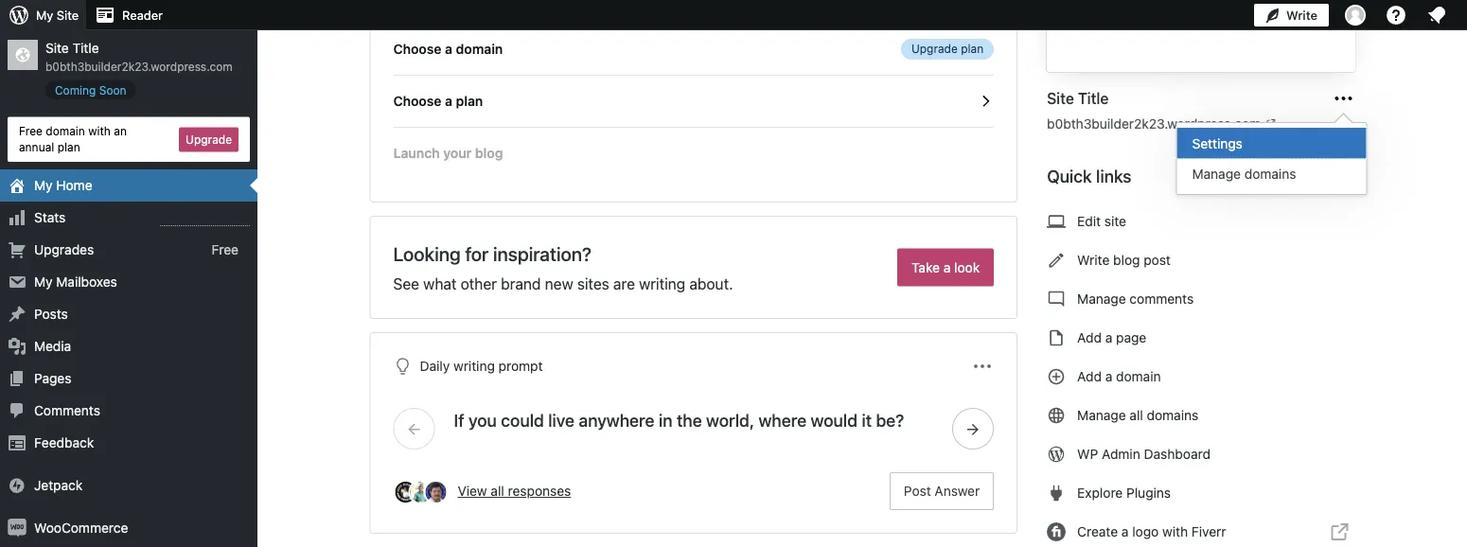 Task type: locate. For each thing, give the bounding box(es) containing it.
1 vertical spatial manage
[[1078, 291, 1127, 307]]

2 img image from the top
[[8, 519, 27, 538]]

site for site title
[[1048, 89, 1075, 107]]

b0bth3builder2k23.wordpress.com up soon at the left top of page
[[45, 60, 233, 73]]

choose
[[393, 41, 442, 57], [393, 93, 442, 109]]

site title
[[1048, 89, 1109, 107]]

free down highest hourly views 0 image
[[212, 242, 239, 258]]

looking for inspiration?
[[393, 242, 592, 265]]

domains up dashboard
[[1147, 408, 1199, 423]]

0 vertical spatial img image
[[8, 476, 27, 495]]

0 vertical spatial add
[[1078, 330, 1102, 346]]

show previous prompt image
[[406, 420, 423, 438]]

help image
[[1385, 4, 1408, 27]]

a inside add a domain link
[[1106, 369, 1113, 384]]

choose for choose a domain
[[393, 41, 442, 57]]

1 horizontal spatial upgrade
[[912, 42, 958, 55]]

jetpack
[[34, 478, 83, 493]]

1 vertical spatial title
[[1079, 89, 1109, 107]]

my left "home"
[[34, 178, 53, 193]]

a inside create a logo with fiverr link
[[1122, 524, 1129, 540]]

menu containing settings
[[1178, 123, 1367, 194]]

create a logo with fiverr link
[[1048, 513, 1371, 547]]

other
[[461, 275, 497, 293]]

you
[[469, 410, 497, 430]]

plan down choose a domain on the left of page
[[456, 93, 483, 109]]

0 vertical spatial title
[[72, 40, 99, 56]]

1 vertical spatial free
[[212, 242, 239, 258]]

write left the blog
[[1078, 252, 1110, 268]]

a inside add a page link
[[1106, 330, 1113, 346]]

0 horizontal spatial writing
[[454, 358, 495, 374]]

write for write
[[1287, 8, 1318, 22]]

add a domain link
[[1048, 358, 1371, 396]]

add a domain
[[1078, 369, 1162, 384]]

take a look
[[912, 259, 980, 275]]

show next prompt image
[[965, 420, 982, 438]]

1 vertical spatial b0bth3builder2k23.wordpress.com
[[1048, 116, 1262, 131]]

quick links
[[1048, 166, 1132, 187]]

2 add from the top
[[1078, 369, 1102, 384]]

logo
[[1133, 524, 1159, 540]]

0 vertical spatial domain
[[456, 41, 503, 57]]

b0bth3builder2k23.wordpress.com up links
[[1048, 116, 1262, 131]]

my site
[[36, 8, 79, 22]]

1 vertical spatial all
[[491, 483, 505, 499]]

1 vertical spatial write
[[1078, 252, 1110, 268]]

writing right are
[[639, 275, 686, 293]]

2 choose from the top
[[393, 93, 442, 109]]

writing right the daily on the bottom
[[454, 358, 495, 374]]

my left reader link
[[36, 8, 53, 22]]

more options for site site title image
[[1333, 87, 1356, 110]]

0 vertical spatial choose
[[393, 41, 442, 57]]

domain up annual plan
[[46, 125, 85, 138]]

2 horizontal spatial domain
[[1117, 369, 1162, 384]]

look
[[955, 259, 980, 275]]

1 horizontal spatial domain
[[456, 41, 503, 57]]

title for site title
[[1079, 89, 1109, 107]]

a for choose a domain
[[445, 41, 453, 57]]

writing
[[639, 275, 686, 293], [454, 358, 495, 374]]

2 vertical spatial domain
[[1117, 369, 1162, 384]]

0 vertical spatial write
[[1287, 8, 1318, 22]]

free inside free domain with an annual plan
[[19, 125, 43, 138]]

site for site title b0bth3builder2k23.wordpress.com
[[45, 40, 69, 56]]

1 choose from the top
[[393, 41, 442, 57]]

manage inside 'manage all domains' link
[[1078, 408, 1127, 423]]

upgrades
[[34, 242, 94, 258]]

1 horizontal spatial write
[[1287, 8, 1318, 22]]

be?
[[876, 410, 905, 430]]

a left page
[[1106, 330, 1113, 346]]

site inside site title b0bth3builder2k23.wordpress.com
[[45, 40, 69, 56]]

manage your notifications image
[[1426, 4, 1449, 27]]

daily writing prompt
[[420, 358, 543, 374]]

upgrade
[[912, 42, 958, 55], [186, 133, 232, 146]]

1 vertical spatial my
[[34, 178, 53, 193]]

0 vertical spatial domains
[[1245, 166, 1297, 182]]

explore plugins link
[[1048, 474, 1371, 512]]

wp admin dashboard link
[[1048, 436, 1371, 474]]

0 horizontal spatial upgrade
[[186, 133, 232, 146]]

0 horizontal spatial free
[[19, 125, 43, 138]]

choose down choose a domain on the left of page
[[393, 93, 442, 109]]

1 vertical spatial upgrade
[[186, 133, 232, 146]]

tooltip
[[1167, 113, 1368, 195]]

title up coming soon
[[72, 40, 99, 56]]

with right logo
[[1163, 524, 1189, 540]]

title up b0bth3builder2k23.wordpress.com link
[[1079, 89, 1109, 107]]

write left my profile image
[[1287, 8, 1318, 22]]

img image inside the woocommerce link
[[8, 519, 27, 538]]

a down add a page
[[1106, 369, 1113, 384]]

tooltip containing settings
[[1167, 113, 1368, 195]]

1 vertical spatial choose
[[393, 93, 442, 109]]

2 vertical spatial my
[[34, 274, 53, 290]]

manage for manage all domains
[[1078, 408, 1127, 423]]

img image inside 'jetpack' link
[[8, 476, 27, 495]]

add
[[1078, 330, 1102, 346], [1078, 369, 1102, 384]]

1 vertical spatial writing
[[454, 358, 495, 374]]

manage inside the manage comments link
[[1078, 291, 1127, 307]]

0 vertical spatial free
[[19, 125, 43, 138]]

media
[[34, 339, 71, 354]]

a for take a look
[[944, 259, 951, 275]]

menu
[[1178, 123, 1367, 194]]

manage
[[1193, 166, 1242, 182], [1078, 291, 1127, 307], [1078, 408, 1127, 423]]

my profile image
[[1346, 5, 1367, 26]]

edit image
[[1048, 249, 1066, 272]]

1 horizontal spatial free
[[212, 242, 239, 258]]

plan up 'task enabled' 'icon'
[[961, 42, 984, 55]]

1 horizontal spatial all
[[1130, 408, 1144, 423]]

daily
[[420, 358, 450, 374]]

take a look link
[[898, 249, 995, 286]]

a left the 'look'
[[944, 259, 951, 275]]

see what other brand new sites are writing about.
[[393, 275, 733, 293]]

0 vertical spatial my
[[36, 8, 53, 22]]

add down add a page
[[1078, 369, 1102, 384]]

all for manage
[[1130, 408, 1144, 423]]

post answer
[[904, 483, 980, 499]]

free for free
[[212, 242, 239, 258]]

a down choose a domain on the left of page
[[445, 93, 453, 109]]

a inside choose a plan link
[[445, 93, 453, 109]]

what
[[424, 275, 457, 293]]

0 vertical spatial all
[[1130, 408, 1144, 423]]

2 vertical spatial site
[[1048, 89, 1075, 107]]

1 vertical spatial with
[[1163, 524, 1189, 540]]

all right view
[[491, 483, 505, 499]]

page
[[1117, 330, 1147, 346]]

a for create a logo with fiverr
[[1122, 524, 1129, 540]]

domains inside tooltip
[[1245, 166, 1297, 182]]

write for write blog post
[[1078, 252, 1110, 268]]

upgrade inside button
[[186, 133, 232, 146]]

site right 'task enabled' 'icon'
[[1048, 89, 1075, 107]]

a left logo
[[1122, 524, 1129, 540]]

0 horizontal spatial title
[[72, 40, 99, 56]]

manage down 'settings'
[[1193, 166, 1242, 182]]

add for add a page
[[1078, 330, 1102, 346]]

write blog post
[[1078, 252, 1171, 268]]

site left reader link
[[57, 8, 79, 22]]

0 horizontal spatial all
[[491, 483, 505, 499]]

img image for jetpack
[[8, 476, 27, 495]]

img image
[[8, 476, 27, 495], [8, 519, 27, 538]]

toggle menu image
[[972, 355, 995, 378]]

coming soon
[[55, 83, 127, 97]]

a inside take a look link
[[944, 259, 951, 275]]

domain inside launchpad checklist element
[[456, 41, 503, 57]]

domains down settings link
[[1245, 166, 1297, 182]]

my for my home
[[34, 178, 53, 193]]

my up posts
[[34, 274, 53, 290]]

with
[[88, 125, 111, 138], [1163, 524, 1189, 540]]

media link
[[0, 331, 258, 363]]

looking
[[393, 242, 461, 265]]

with left an
[[88, 125, 111, 138]]

my site link
[[0, 0, 86, 30]]

0 horizontal spatial b0bth3builder2k23.wordpress.com
[[45, 60, 233, 73]]

choose a plan link
[[393, 76, 995, 128]]

plan
[[961, 42, 984, 55], [456, 93, 483, 109]]

task enabled image
[[977, 93, 995, 110]]

1 horizontal spatial plan
[[961, 42, 984, 55]]

0 vertical spatial upgrade
[[912, 42, 958, 55]]

choose for choose a plan
[[393, 93, 442, 109]]

1 vertical spatial domain
[[46, 125, 85, 138]]

manage up wp
[[1078, 408, 1127, 423]]

my for my site
[[36, 8, 53, 22]]

upgrade plan
[[912, 42, 984, 55]]

all up wp admin dashboard
[[1130, 408, 1144, 423]]

1 horizontal spatial domains
[[1245, 166, 1297, 182]]

anywhere
[[579, 410, 655, 430]]

sites
[[577, 275, 610, 293]]

my inside 'link'
[[34, 178, 53, 193]]

a up choose a plan
[[445, 41, 453, 57]]

all
[[1130, 408, 1144, 423], [491, 483, 505, 499]]

1 answered users image from the left
[[393, 480, 418, 505]]

1 vertical spatial add
[[1078, 369, 1102, 384]]

1 horizontal spatial writing
[[639, 275, 686, 293]]

wp admin dashboard
[[1078, 447, 1211, 462]]

manage up add a page
[[1078, 291, 1127, 307]]

answered users image
[[393, 480, 418, 505], [409, 480, 433, 505], [424, 480, 448, 505]]

mode_comment image
[[1048, 288, 1066, 311]]

0 horizontal spatial domain
[[46, 125, 85, 138]]

img image left the woocommerce
[[8, 519, 27, 538]]

pages
[[34, 371, 71, 386]]

1 horizontal spatial with
[[1163, 524, 1189, 540]]

domain inside add a domain link
[[1117, 369, 1162, 384]]

choose up choose a plan
[[393, 41, 442, 57]]

1 vertical spatial site
[[45, 40, 69, 56]]

site down my site
[[45, 40, 69, 56]]

comments link
[[0, 395, 258, 427]]

add right insert_drive_file icon
[[1078, 330, 1102, 346]]

post
[[904, 483, 932, 499]]

0 horizontal spatial write
[[1078, 252, 1110, 268]]

1 vertical spatial img image
[[8, 519, 27, 538]]

0 vertical spatial manage
[[1193, 166, 1242, 182]]

upgrade inside launchpad checklist element
[[912, 42, 958, 55]]

posts link
[[0, 298, 258, 331]]

free up annual plan
[[19, 125, 43, 138]]

3 answered users image from the left
[[424, 480, 448, 505]]

0 vertical spatial with
[[88, 125, 111, 138]]

quick
[[1048, 166, 1093, 187]]

0 horizontal spatial with
[[88, 125, 111, 138]]

edit
[[1078, 214, 1101, 229]]

edit site link
[[1048, 203, 1371, 241]]

1 vertical spatial domains
[[1147, 408, 1199, 423]]

img image left "jetpack" at the left
[[8, 476, 27, 495]]

if you could live anywhere in the world, where would it be?
[[454, 410, 905, 430]]

site
[[57, 8, 79, 22], [45, 40, 69, 56], [1048, 89, 1075, 107]]

2 vertical spatial manage
[[1078, 408, 1127, 423]]

domain
[[456, 41, 503, 57], [46, 125, 85, 138], [1117, 369, 1162, 384]]

dashboard
[[1145, 447, 1211, 462]]

1 add from the top
[[1078, 330, 1102, 346]]

0 vertical spatial plan
[[961, 42, 984, 55]]

fiverr
[[1192, 524, 1227, 540]]

explore plugins
[[1078, 485, 1172, 501]]

0 horizontal spatial plan
[[456, 93, 483, 109]]

0 horizontal spatial domains
[[1147, 408, 1199, 423]]

prompt
[[499, 358, 543, 374]]

a
[[445, 41, 453, 57], [445, 93, 453, 109], [944, 259, 951, 275], [1106, 330, 1113, 346], [1106, 369, 1113, 384], [1122, 524, 1129, 540]]

new
[[545, 275, 574, 293]]

domain up manage all domains
[[1117, 369, 1162, 384]]

0 vertical spatial writing
[[639, 275, 686, 293]]

stats link
[[0, 202, 258, 234]]

manage all domains link
[[1048, 397, 1371, 435]]

manage inside manage domains link
[[1193, 166, 1242, 182]]

create a logo with fiverr
[[1078, 524, 1227, 540]]

1 img image from the top
[[8, 476, 27, 495]]

1 horizontal spatial title
[[1079, 89, 1109, 107]]

in
[[659, 410, 673, 430]]

explore
[[1078, 485, 1123, 501]]

an
[[114, 125, 127, 138]]

0 vertical spatial b0bth3builder2k23.wordpress.com
[[45, 60, 233, 73]]

title inside site title b0bth3builder2k23.wordpress.com
[[72, 40, 99, 56]]

domain up choose a plan
[[456, 41, 503, 57]]



Task type: describe. For each thing, give the bounding box(es) containing it.
choose a plan
[[393, 93, 483, 109]]

my home
[[34, 178, 92, 193]]

my mailboxes
[[34, 274, 117, 290]]

domain inside free domain with an annual plan
[[46, 125, 85, 138]]

my for my mailboxes
[[34, 274, 53, 290]]

comments
[[1130, 291, 1194, 307]]

manage domains
[[1193, 166, 1297, 182]]

settings
[[1193, 135, 1243, 151]]

1 vertical spatial plan
[[456, 93, 483, 109]]

feedback link
[[0, 427, 258, 459]]

all for view
[[491, 483, 505, 499]]

soon
[[99, 83, 127, 97]]

woocommerce
[[34, 520, 128, 536]]

free domain with an annual plan
[[19, 125, 127, 154]]

responses
[[508, 483, 571, 499]]

with inside free domain with an annual plan
[[88, 125, 111, 138]]

add for add a domain
[[1078, 369, 1102, 384]]

my mailboxes link
[[0, 266, 258, 298]]

inspiration?
[[493, 242, 592, 265]]

free for free domain with an annual plan
[[19, 125, 43, 138]]

upgrade for upgrade
[[186, 133, 232, 146]]

are
[[614, 275, 635, 293]]

a for add a domain
[[1106, 369, 1113, 384]]

upgrade for upgrade plan
[[912, 42, 958, 55]]

upgrade button
[[179, 127, 239, 152]]

coming
[[55, 83, 96, 97]]

could
[[501, 410, 544, 430]]

manage all domains
[[1078, 408, 1199, 423]]

admin
[[1102, 447, 1141, 462]]

post answer link
[[890, 473, 995, 510]]

feedback
[[34, 435, 94, 451]]

site
[[1105, 214, 1127, 229]]

plugins
[[1127, 485, 1172, 501]]

blog
[[1114, 252, 1141, 268]]

add a page link
[[1048, 319, 1371, 357]]

with inside create a logo with fiverr link
[[1163, 524, 1189, 540]]

reader
[[122, 8, 163, 22]]

view
[[458, 483, 487, 499]]

about.
[[690, 275, 733, 293]]

see
[[393, 275, 420, 293]]

view all responses
[[458, 483, 571, 499]]

view all responses link
[[458, 482, 881, 501]]

write link
[[1255, 0, 1330, 30]]

for
[[465, 242, 489, 265]]

choose a domain
[[393, 41, 503, 57]]

a for choose a plan
[[445, 93, 453, 109]]

answer
[[935, 483, 980, 499]]

manage comments
[[1078, 291, 1194, 307]]

post
[[1144, 252, 1171, 268]]

domain for choose a domain
[[456, 41, 503, 57]]

highest hourly views 0 image
[[160, 214, 250, 226]]

img image for woocommerce
[[8, 519, 27, 538]]

manage for manage domains
[[1193, 166, 1242, 182]]

where
[[759, 410, 807, 430]]

annual plan
[[19, 140, 80, 154]]

posts
[[34, 306, 68, 322]]

write blog post link
[[1048, 241, 1371, 279]]

laptop image
[[1048, 210, 1066, 233]]

edit site
[[1078, 214, 1127, 229]]

my home link
[[0, 170, 258, 202]]

b0bth3builder2k23.wordpress.com link
[[1048, 114, 1279, 134]]

2 answered users image from the left
[[409, 480, 433, 505]]

stats
[[34, 210, 66, 225]]

settings link
[[1178, 128, 1367, 159]]

pages link
[[0, 363, 258, 395]]

wp
[[1078, 447, 1099, 462]]

menu inside tooltip
[[1178, 123, 1367, 194]]

manage domains link
[[1178, 159, 1367, 189]]

it
[[862, 410, 872, 430]]

reader link
[[86, 0, 170, 30]]

site title b0bth3builder2k23.wordpress.com
[[45, 40, 233, 73]]

manage for manage comments
[[1078, 291, 1127, 307]]

a for add a page
[[1106, 330, 1113, 346]]

1 horizontal spatial b0bth3builder2k23.wordpress.com
[[1048, 116, 1262, 131]]

insert_drive_file image
[[1048, 327, 1066, 349]]

home
[[56, 178, 92, 193]]

launchpad checklist element
[[393, 0, 995, 179]]

title for site title b0bth3builder2k23.wordpress.com
[[72, 40, 99, 56]]

links
[[1097, 166, 1132, 187]]

0 vertical spatial site
[[57, 8, 79, 22]]

domain for add a domain
[[1117, 369, 1162, 384]]

the
[[677, 410, 702, 430]]

live
[[549, 410, 575, 430]]

would
[[811, 410, 858, 430]]

add a page
[[1078, 330, 1147, 346]]

woocommerce link
[[0, 512, 258, 545]]



Task type: vqa. For each thing, say whether or not it's contained in the screenshot.
"Plan" in Choose a plan link
yes



